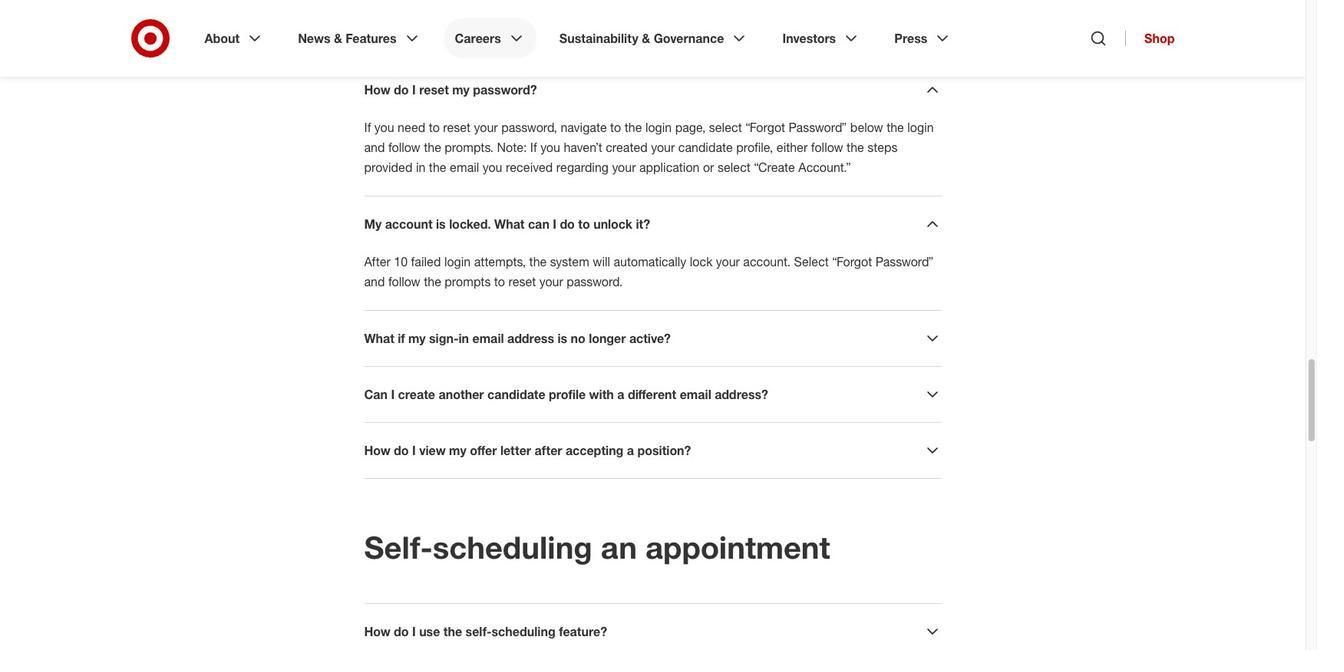 Task type: locate. For each thing, give the bounding box(es) containing it.
"forgot right select
[[833, 254, 873, 270]]

candidate
[[679, 140, 733, 155], [488, 387, 546, 402]]

scheduling
[[433, 529, 593, 566], [492, 624, 556, 640]]

to
[[429, 120, 440, 135], [611, 120, 622, 135], [579, 217, 590, 232], [494, 274, 505, 290]]

how for how do i use the self-scheduling feature?
[[364, 624, 391, 640]]

1 horizontal spatial login
[[646, 120, 672, 135]]

1 horizontal spatial a
[[627, 443, 634, 458]]

2 vertical spatial reset
[[509, 274, 536, 290]]

"forgot for select
[[833, 254, 873, 270]]

select
[[709, 120, 742, 135], [718, 160, 751, 175]]

my left password?
[[453, 82, 470, 98]]

the down below
[[847, 140, 865, 155]]

follow down need
[[389, 140, 421, 155]]

password" for select
[[789, 120, 847, 135]]

you up received
[[541, 140, 561, 155]]

is left no
[[558, 331, 568, 346]]

login up prompts
[[445, 254, 471, 270]]

the right use
[[444, 624, 462, 640]]

reset up need
[[419, 82, 449, 98]]

0 vertical spatial select
[[709, 120, 742, 135]]

0 horizontal spatial in
[[416, 160, 426, 175]]

profile,
[[737, 140, 774, 155]]

an
[[601, 529, 637, 566]]

0 vertical spatial in
[[416, 160, 426, 175]]

what left can
[[495, 217, 525, 232]]

if left need
[[364, 120, 371, 135]]

i for self-
[[412, 624, 416, 640]]

press
[[895, 31, 928, 46]]

with
[[589, 387, 614, 402]]

it?
[[636, 217, 651, 232]]

"forgot up profile,
[[746, 120, 786, 135]]

i for offer
[[412, 443, 416, 458]]

do up need
[[394, 82, 409, 98]]

use
[[419, 624, 440, 640]]

how for how do i view my offer letter after accepting a position?
[[364, 443, 391, 458]]

locked.
[[449, 217, 491, 232]]

0 horizontal spatial &
[[334, 31, 342, 46]]

the up created
[[625, 120, 642, 135]]

2 vertical spatial my
[[449, 443, 467, 458]]

0 vertical spatial you
[[375, 120, 394, 135]]

10
[[394, 254, 408, 270]]

steps
[[868, 140, 898, 155]]

1 vertical spatial candidate
[[488, 387, 546, 402]]

my account is locked. what can i do to unlock it?
[[364, 217, 651, 232]]

application
[[640, 160, 700, 175]]

follow inside 'after 10 failed login attempts, the system will automatically lock your account. select "forgot password" and follow the prompts to reset your password.'
[[389, 274, 421, 290]]

2 and from the top
[[364, 274, 385, 290]]

1 vertical spatial reset
[[443, 120, 471, 135]]

2 vertical spatial how
[[364, 624, 391, 640]]

0 horizontal spatial password"
[[789, 120, 847, 135]]

after
[[364, 254, 391, 270]]

in right provided
[[416, 160, 426, 175]]

1 vertical spatial how
[[364, 443, 391, 458]]

careers link
[[444, 18, 537, 58]]

password"
[[789, 120, 847, 135], [876, 254, 934, 270]]

the up steps
[[887, 120, 905, 135]]

will
[[593, 254, 611, 270]]

how inside "dropdown button"
[[364, 82, 391, 98]]

scheduling inside dropdown button
[[492, 624, 556, 640]]

reset down attempts,
[[509, 274, 536, 290]]

0 vertical spatial a
[[618, 387, 625, 402]]

email
[[450, 160, 479, 175], [473, 331, 504, 346], [680, 387, 712, 402]]

0 horizontal spatial "forgot
[[746, 120, 786, 135]]

provided
[[364, 160, 413, 175]]

is left locked.
[[436, 217, 446, 232]]

do left view
[[394, 443, 409, 458]]

login left page,
[[646, 120, 672, 135]]

& right news
[[334, 31, 342, 46]]

my right if
[[409, 331, 426, 346]]

how down features
[[364, 82, 391, 98]]

2 how from the top
[[364, 443, 391, 458]]

do right can
[[560, 217, 575, 232]]

or
[[703, 160, 715, 175]]

your down 'system'
[[540, 274, 564, 290]]

"forgot inside if you need to reset your password, navigate to the login page, select "forgot password" below the login and follow the prompts. note: if you haven't created your candidate profile, either follow the steps provided in the email you received regarding your application or select "create account."
[[746, 120, 786, 135]]

email right different
[[680, 387, 712, 402]]

careers
[[455, 31, 501, 46]]

features
[[346, 31, 397, 46]]

in
[[416, 160, 426, 175], [459, 331, 469, 346]]

1 horizontal spatial password"
[[876, 254, 934, 270]]

1 vertical spatial password"
[[876, 254, 934, 270]]

1 horizontal spatial is
[[558, 331, 568, 346]]

0 horizontal spatial login
[[445, 254, 471, 270]]

follow down 10
[[389, 274, 421, 290]]

password,
[[502, 120, 558, 135]]

longer
[[589, 331, 626, 346]]

candidate up or
[[679, 140, 733, 155]]

1 and from the top
[[364, 140, 385, 155]]

0 vertical spatial how
[[364, 82, 391, 98]]

what
[[495, 217, 525, 232], [364, 331, 395, 346]]

email down prompts.
[[450, 160, 479, 175]]

1 vertical spatial scheduling
[[492, 624, 556, 640]]

if up received
[[531, 140, 537, 155]]

do for password?
[[394, 82, 409, 98]]

the
[[625, 120, 642, 135], [887, 120, 905, 135], [424, 140, 442, 155], [847, 140, 865, 155], [429, 160, 447, 175], [530, 254, 547, 270], [424, 274, 442, 290], [444, 624, 462, 640]]

self-
[[364, 529, 433, 566]]

address
[[508, 331, 554, 346]]

you left need
[[375, 120, 394, 135]]

1 horizontal spatial what
[[495, 217, 525, 232]]

your up application at the top of page
[[651, 140, 675, 155]]

attempts,
[[474, 254, 526, 270]]

1 & from the left
[[334, 31, 342, 46]]

1 horizontal spatial in
[[459, 331, 469, 346]]

my inside "dropdown button"
[[453, 82, 470, 98]]

reset up prompts.
[[443, 120, 471, 135]]

what if my sign-in email address is no longer active? button
[[364, 329, 942, 348]]

appointment
[[646, 529, 831, 566]]

do inside "dropdown button"
[[394, 82, 409, 98]]

how left view
[[364, 443, 391, 458]]

& left the governance
[[642, 31, 651, 46]]

0 horizontal spatial if
[[364, 120, 371, 135]]

& for sustainability
[[642, 31, 651, 46]]

how do i view my offer letter after accepting a position?
[[364, 443, 692, 458]]

and down after
[[364, 274, 385, 290]]

select
[[795, 254, 829, 270]]

0 horizontal spatial is
[[436, 217, 446, 232]]

1 vertical spatial email
[[473, 331, 504, 346]]

how do i reset my password?
[[364, 82, 537, 98]]

follow
[[389, 140, 421, 155], [812, 140, 844, 155], [389, 274, 421, 290]]

1 horizontal spatial candidate
[[679, 140, 733, 155]]

1 how from the top
[[364, 82, 391, 98]]

password" for select
[[876, 254, 934, 270]]

1 vertical spatial is
[[558, 331, 568, 346]]

sign-
[[429, 331, 459, 346]]

can i create another candidate profile with a different email address? button
[[364, 386, 942, 404]]

password" inside if you need to reset your password, navigate to the login page, select "forgot password" below the login and follow the prompts. note: if you haven't created your candidate profile, either follow the steps provided in the email you received regarding your application or select "create account."
[[789, 120, 847, 135]]

0 horizontal spatial candidate
[[488, 387, 546, 402]]

i
[[412, 82, 416, 98], [553, 217, 557, 232], [391, 387, 395, 402], [412, 443, 416, 458], [412, 624, 416, 640]]

shop
[[1145, 31, 1175, 46]]

about link
[[194, 18, 275, 58]]

& inside news & features link
[[334, 31, 342, 46]]

what left if
[[364, 331, 395, 346]]

1 horizontal spatial "forgot
[[833, 254, 873, 270]]

1 vertical spatial "forgot
[[833, 254, 873, 270]]

if
[[364, 120, 371, 135], [531, 140, 537, 155]]

my account is locked. what can i do to unlock it? button
[[364, 215, 942, 233]]

is
[[436, 217, 446, 232], [558, 331, 568, 346]]

1 vertical spatial and
[[364, 274, 385, 290]]

candidate left profile
[[488, 387, 546, 402]]

i for password?
[[412, 82, 416, 98]]

1 horizontal spatial &
[[642, 31, 651, 46]]

login right below
[[908, 120, 934, 135]]

email left address
[[473, 331, 504, 346]]

1 vertical spatial if
[[531, 140, 537, 155]]

and
[[364, 140, 385, 155], [364, 274, 385, 290]]

"forgot inside 'after 10 failed login attempts, the system will automatically lock your account. select "forgot password" and follow the prompts to reset your password.'
[[833, 254, 873, 270]]

the down need
[[424, 140, 442, 155]]

i inside "dropdown button"
[[412, 82, 416, 98]]

your right lock
[[716, 254, 740, 270]]

to down attempts,
[[494, 274, 505, 290]]

2 & from the left
[[642, 31, 651, 46]]

1 vertical spatial what
[[364, 331, 395, 346]]

password" inside 'after 10 failed login attempts, the system will automatically lock your account. select "forgot password" and follow the prompts to reset your password.'
[[876, 254, 934, 270]]

0 vertical spatial "forgot
[[746, 120, 786, 135]]

1 vertical spatial in
[[459, 331, 469, 346]]

select right page,
[[709, 120, 742, 135]]

candidate inside if you need to reset your password, navigate to the login page, select "forgot password" below the login and follow the prompts. note: if you haven't created your candidate profile, either follow the steps provided in the email you received regarding your application or select "create account."
[[679, 140, 733, 155]]

0 vertical spatial and
[[364, 140, 385, 155]]

login
[[646, 120, 672, 135], [908, 120, 934, 135], [445, 254, 471, 270]]

0 vertical spatial reset
[[419, 82, 449, 98]]

to left unlock
[[579, 217, 590, 232]]

after
[[535, 443, 563, 458]]

my
[[453, 82, 470, 98], [409, 331, 426, 346], [449, 443, 467, 458]]

0 vertical spatial scheduling
[[433, 529, 593, 566]]

1 vertical spatial you
[[541, 140, 561, 155]]

a left the position?
[[627, 443, 634, 458]]

do left use
[[394, 624, 409, 640]]

your
[[474, 120, 498, 135], [651, 140, 675, 155], [612, 160, 636, 175], [716, 254, 740, 270], [540, 274, 564, 290]]

0 vertical spatial email
[[450, 160, 479, 175]]

1 horizontal spatial you
[[483, 160, 503, 175]]

1 horizontal spatial if
[[531, 140, 537, 155]]

you down note:
[[483, 160, 503, 175]]

in up another
[[459, 331, 469, 346]]

1 vertical spatial a
[[627, 443, 634, 458]]

how
[[364, 82, 391, 98], [364, 443, 391, 458], [364, 624, 391, 640]]

in inside if you need to reset your password, navigate to the login page, select "forgot password" below the login and follow the prompts. note: if you haven't created your candidate profile, either follow the steps provided in the email you received regarding your application or select "create account."
[[416, 160, 426, 175]]

0 vertical spatial password"
[[789, 120, 847, 135]]

0 vertical spatial candidate
[[679, 140, 733, 155]]

my right view
[[449, 443, 467, 458]]

how left use
[[364, 624, 391, 640]]

0 vertical spatial my
[[453, 82, 470, 98]]

your up prompts.
[[474, 120, 498, 135]]

& inside sustainability & governance link
[[642, 31, 651, 46]]

and up provided
[[364, 140, 385, 155]]

my for reset
[[453, 82, 470, 98]]

do
[[394, 82, 409, 98], [560, 217, 575, 232], [394, 443, 409, 458], [394, 624, 409, 640]]

0 horizontal spatial you
[[375, 120, 394, 135]]

received
[[506, 160, 553, 175]]

3 how from the top
[[364, 624, 391, 640]]

0 vertical spatial is
[[436, 217, 446, 232]]

select right or
[[718, 160, 751, 175]]

a right with
[[618, 387, 625, 402]]

you
[[375, 120, 394, 135], [541, 140, 561, 155], [483, 160, 503, 175]]

candidate inside dropdown button
[[488, 387, 546, 402]]

reset inside 'after 10 failed login attempts, the system will automatically lock your account. select "forgot password" and follow the prompts to reset your password.'
[[509, 274, 536, 290]]



Task type: describe. For each thing, give the bounding box(es) containing it.
the inside dropdown button
[[444, 624, 462, 640]]

email inside if you need to reset your password, navigate to the login page, select "forgot password" below the login and follow the prompts. note: if you haven't created your candidate profile, either follow the steps provided in the email you received regarding your application or select "create account."
[[450, 160, 479, 175]]

if you need to reset your password, navigate to the login page, select "forgot password" below the login and follow the prompts. note: if you haven't created your candidate profile, either follow the steps provided in the email you received regarding your application or select "create account."
[[364, 120, 934, 175]]

accepting
[[566, 443, 624, 458]]

account."
[[799, 160, 851, 175]]

to inside "my account is locked. what can i do to unlock it?" dropdown button
[[579, 217, 590, 232]]

how for how do i reset my password?
[[364, 82, 391, 98]]

to up created
[[611, 120, 622, 135]]

account
[[385, 217, 433, 232]]

to right need
[[429, 120, 440, 135]]

password.
[[567, 274, 623, 290]]

can
[[528, 217, 550, 232]]

if
[[398, 331, 405, 346]]

after 10 failed login attempts, the system will automatically lock your account. select "forgot password" and follow the prompts to reset your password.
[[364, 254, 934, 290]]

2 vertical spatial you
[[483, 160, 503, 175]]

can
[[364, 387, 388, 402]]

investors link
[[772, 18, 872, 58]]

system
[[550, 254, 590, 270]]

in inside what if my sign-in email address is no longer active? dropdown button
[[459, 331, 469, 346]]

0 horizontal spatial a
[[618, 387, 625, 402]]

login inside 'after 10 failed login attempts, the system will automatically lock your account. select "forgot password" and follow the prompts to reset your password.'
[[445, 254, 471, 270]]

my for view
[[449, 443, 467, 458]]

password?
[[473, 82, 537, 98]]

news
[[298, 31, 331, 46]]

how do i reset my password? button
[[364, 81, 942, 99]]

address?
[[715, 387, 769, 402]]

how do i view my offer letter after accepting a position? button
[[364, 442, 942, 460]]

no
[[571, 331, 586, 346]]

created
[[606, 140, 648, 155]]

shop link
[[1126, 31, 1175, 46]]

how do i use the self-scheduling feature?
[[364, 624, 608, 640]]

reset inside if you need to reset your password, navigate to the login page, select "forgot password" below the login and follow the prompts. note: if you haven't created your candidate profile, either follow the steps provided in the email you received regarding your application or select "create account."
[[443, 120, 471, 135]]

follow up account."
[[812, 140, 844, 155]]

navigate
[[561, 120, 607, 135]]

press link
[[884, 18, 963, 58]]

page,
[[676, 120, 706, 135]]

2 horizontal spatial you
[[541, 140, 561, 155]]

"forgot for select
[[746, 120, 786, 135]]

regarding
[[557, 160, 609, 175]]

reset inside 'how do i reset my password?' "dropdown button"
[[419, 82, 449, 98]]

view
[[419, 443, 446, 458]]

the down failed
[[424, 274, 442, 290]]

1 vertical spatial my
[[409, 331, 426, 346]]

either
[[777, 140, 808, 155]]

offer
[[470, 443, 497, 458]]

feature?
[[559, 624, 608, 640]]

the left 'system'
[[530, 254, 547, 270]]

how do i use the self-scheduling feature? button
[[364, 623, 942, 641]]

and inside 'after 10 failed login attempts, the system will automatically lock your account. select "forgot password" and follow the prompts to reset your password.'
[[364, 274, 385, 290]]

investors
[[783, 31, 837, 46]]

sustainability & governance
[[560, 31, 725, 46]]

create
[[398, 387, 435, 402]]

"create
[[754, 160, 795, 175]]

sustainability
[[560, 31, 639, 46]]

unlock
[[594, 217, 633, 232]]

position?
[[638, 443, 692, 458]]

and inside if you need to reset your password, navigate to the login page, select "forgot password" below the login and follow the prompts. note: if you haven't created your candidate profile, either follow the steps provided in the email you received regarding your application or select "create account."
[[364, 140, 385, 155]]

news & features
[[298, 31, 397, 46]]

0 vertical spatial if
[[364, 120, 371, 135]]

what if my sign-in email address is no longer active?
[[364, 331, 671, 346]]

sustainability & governance link
[[549, 18, 760, 58]]

0 vertical spatial what
[[495, 217, 525, 232]]

haven't
[[564, 140, 603, 155]]

need
[[398, 120, 426, 135]]

below
[[851, 120, 884, 135]]

prompts
[[445, 274, 491, 290]]

letter
[[501, 443, 531, 458]]

do for self-
[[394, 624, 409, 640]]

failed
[[411, 254, 441, 270]]

prompts.
[[445, 140, 494, 155]]

note:
[[497, 140, 527, 155]]

my
[[364, 217, 382, 232]]

account.
[[744, 254, 791, 270]]

the down prompts.
[[429, 160, 447, 175]]

profile
[[549, 387, 586, 402]]

lock
[[690, 254, 713, 270]]

to inside 'after 10 failed login attempts, the system will automatically lock your account. select "forgot password" and follow the prompts to reset your password.'
[[494, 274, 505, 290]]

another
[[439, 387, 484, 402]]

automatically
[[614, 254, 687, 270]]

can i create another candidate profile with a different email address?
[[364, 387, 769, 402]]

2 vertical spatial email
[[680, 387, 712, 402]]

about
[[205, 31, 240, 46]]

your down created
[[612, 160, 636, 175]]

2 horizontal spatial login
[[908, 120, 934, 135]]

self-
[[466, 624, 492, 640]]

& for news
[[334, 31, 342, 46]]

governance
[[654, 31, 725, 46]]

active?
[[630, 331, 671, 346]]

self-scheduling an appointment
[[364, 529, 831, 566]]

different
[[628, 387, 677, 402]]

0 horizontal spatial what
[[364, 331, 395, 346]]

1 vertical spatial select
[[718, 160, 751, 175]]

do for offer
[[394, 443, 409, 458]]

news & features link
[[287, 18, 432, 58]]



Task type: vqa. For each thing, say whether or not it's contained in the screenshot.
haven't
yes



